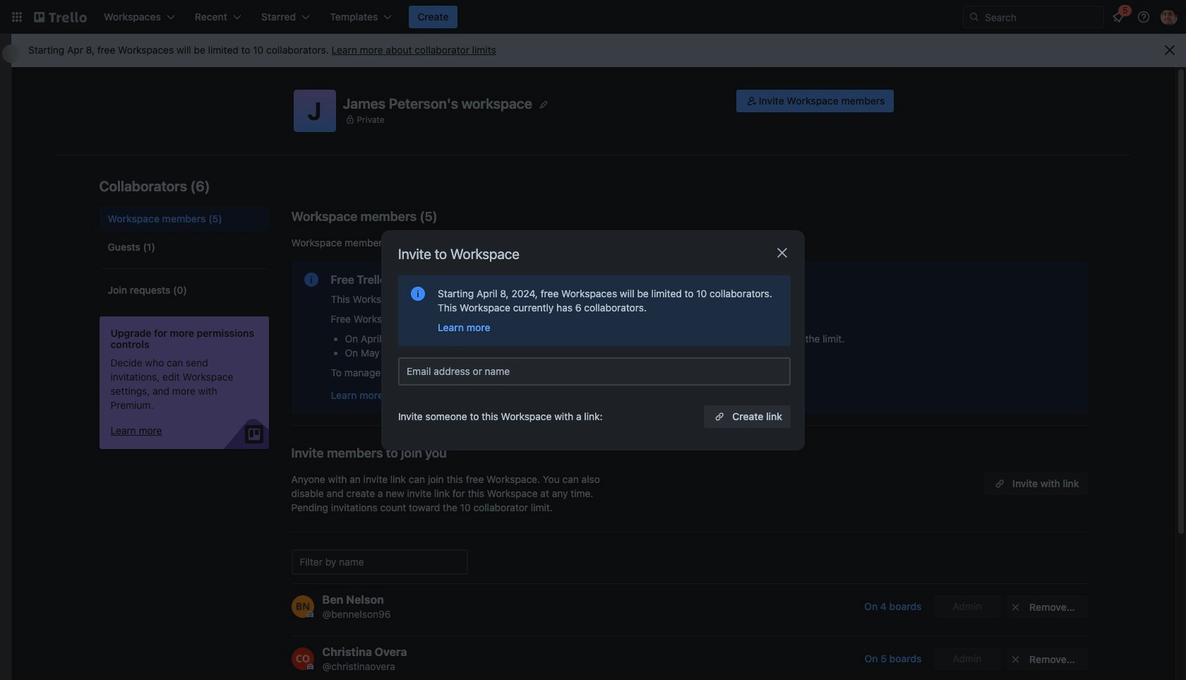 Task type: describe. For each thing, give the bounding box(es) containing it.
Filter by name text field
[[291, 549, 468, 575]]

sm image
[[745, 94, 759, 108]]

2 sm image from the top
[[1009, 653, 1023, 667]]



Task type: vqa. For each thing, say whether or not it's contained in the screenshot.
Primary element
yes



Task type: locate. For each thing, give the bounding box(es) containing it.
Email address or name text field
[[407, 361, 788, 381]]

search image
[[969, 11, 980, 23]]

1 sm image from the top
[[1009, 600, 1023, 614]]

open information menu image
[[1137, 10, 1151, 24]]

sm image
[[1009, 600, 1023, 614], [1009, 653, 1023, 667]]

close image
[[774, 244, 791, 261]]

james peterson (jamespeterson93) image
[[1161, 8, 1178, 25]]

primary element
[[0, 0, 1186, 34]]

0 vertical spatial sm image
[[1009, 600, 1023, 614]]

1 vertical spatial sm image
[[1009, 653, 1023, 667]]

5 notifications image
[[1110, 8, 1127, 25]]

Search field
[[980, 6, 1104, 28]]



